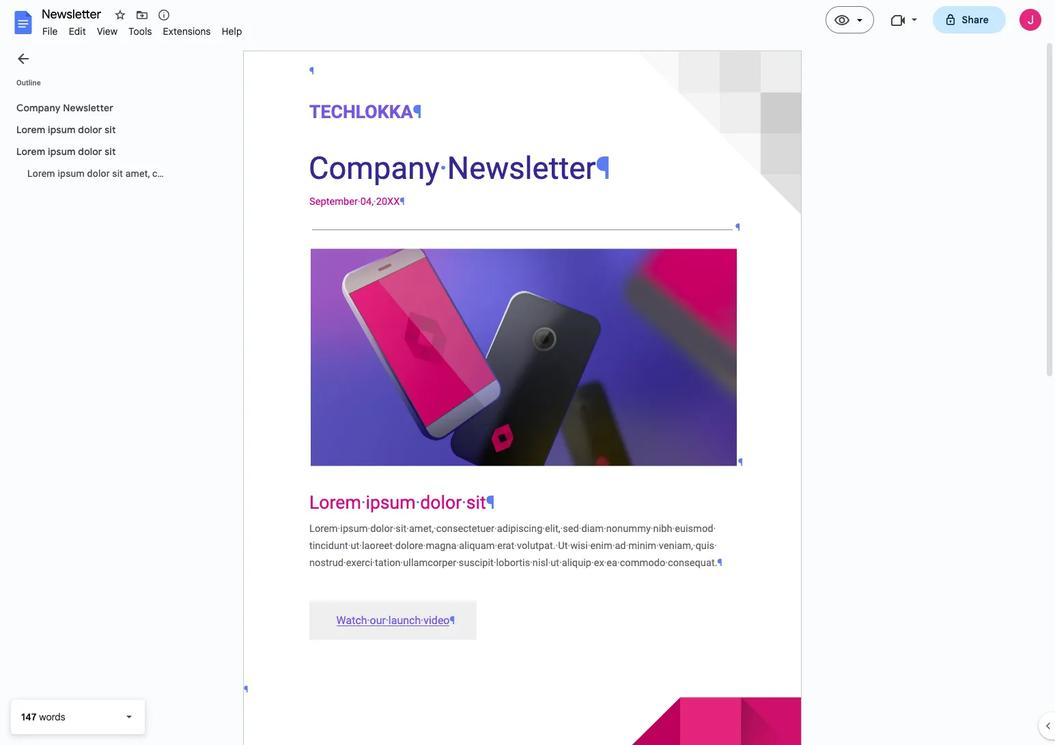 Task type: vqa. For each thing, say whether or not it's contained in the screenshot.
outline
yes



Task type: locate. For each thing, give the bounding box(es) containing it.
menu bar containing file
[[37, 18, 248, 40]]

company newsletter
[[16, 102, 113, 114]]

share button
[[933, 6, 1006, 33]]

newsletter application
[[0, 0, 1056, 745]]

newsletter inside document outline element
[[63, 102, 113, 114]]

sit
[[105, 124, 116, 136], [105, 146, 116, 158], [112, 168, 123, 179]]

2 vertical spatial lorem
[[27, 168, 55, 179]]

extensions menu item
[[157, 23, 216, 40]]

menu bar
[[37, 18, 248, 40]]

ipsum
[[48, 124, 76, 136], [48, 146, 76, 158], [58, 168, 85, 179]]

Star checkbox
[[111, 5, 130, 25]]

1 vertical spatial lorem ipsum dolor sit
[[16, 146, 116, 158]]

adipiscing
[[212, 168, 257, 179]]

menu bar banner
[[0, 0, 1056, 745]]

newsletter down outline 'heading'
[[63, 102, 113, 114]]

dolor
[[78, 124, 102, 136], [78, 146, 102, 158], [87, 168, 110, 179]]

0 vertical spatial lorem ipsum dolor sit
[[16, 124, 116, 136]]

elit!
[[260, 168, 276, 179]]

view
[[97, 25, 118, 38]]

newsletter
[[42, 7, 101, 22], [63, 102, 113, 114]]

sit down outline 'heading'
[[105, 124, 116, 136]]

edit
[[69, 25, 86, 38]]

sit up lorem ipsum dolor sit amet, consectetuer adipiscing elit!
[[105, 146, 116, 158]]

tools
[[129, 25, 152, 38]]

newsletter inside menu bar banner
[[42, 7, 101, 22]]

newsletter up edit
[[42, 7, 101, 22]]

company
[[16, 102, 61, 114]]

0 vertical spatial lorem
[[16, 124, 45, 136]]

help
[[222, 25, 242, 38]]

1 vertical spatial newsletter
[[63, 102, 113, 114]]

0 vertical spatial newsletter
[[42, 7, 101, 22]]

147
[[21, 711, 37, 724]]

lorem ipsum dolor sit
[[16, 124, 116, 136], [16, 146, 116, 158]]

lorem
[[16, 124, 45, 136], [16, 146, 45, 158], [27, 168, 55, 179]]

1 vertical spatial dolor
[[78, 146, 102, 158]]

edit menu item
[[63, 23, 91, 40]]

consectetuer
[[152, 168, 210, 179]]

amet,
[[126, 168, 150, 179]]

sit left "amet,"
[[112, 168, 123, 179]]

2 vertical spatial sit
[[112, 168, 123, 179]]

newsletter element
[[37, 5, 1056, 27]]



Task type: describe. For each thing, give the bounding box(es) containing it.
0 vertical spatial ipsum
[[48, 124, 76, 136]]

document outline element
[[0, 40, 276, 689]]

words
[[39, 711, 65, 724]]

2 lorem ipsum dolor sit from the top
[[16, 146, 116, 158]]

lorem ipsum dolor sit amet, consectetuer adipiscing elit!
[[27, 168, 276, 179]]

1 vertical spatial sit
[[105, 146, 116, 158]]

0 vertical spatial dolor
[[78, 124, 102, 136]]

147 words
[[21, 711, 65, 724]]

view menu item
[[91, 23, 123, 40]]

share
[[962, 14, 989, 26]]

help menu item
[[216, 23, 248, 40]]

extensions
[[163, 25, 211, 38]]

1 vertical spatial lorem
[[16, 146, 45, 158]]

2 vertical spatial dolor
[[87, 168, 110, 179]]

tools menu item
[[123, 23, 157, 40]]

file menu item
[[37, 23, 63, 40]]

file
[[42, 25, 58, 38]]

0 vertical spatial sit
[[105, 124, 116, 136]]

2 vertical spatial ipsum
[[58, 168, 85, 179]]

1 lorem ipsum dolor sit from the top
[[16, 124, 116, 136]]

1 vertical spatial ipsum
[[48, 146, 76, 158]]

outline heading
[[0, 78, 186, 97]]

outline
[[16, 79, 41, 87]]

menu bar inside menu bar banner
[[37, 18, 248, 40]]



